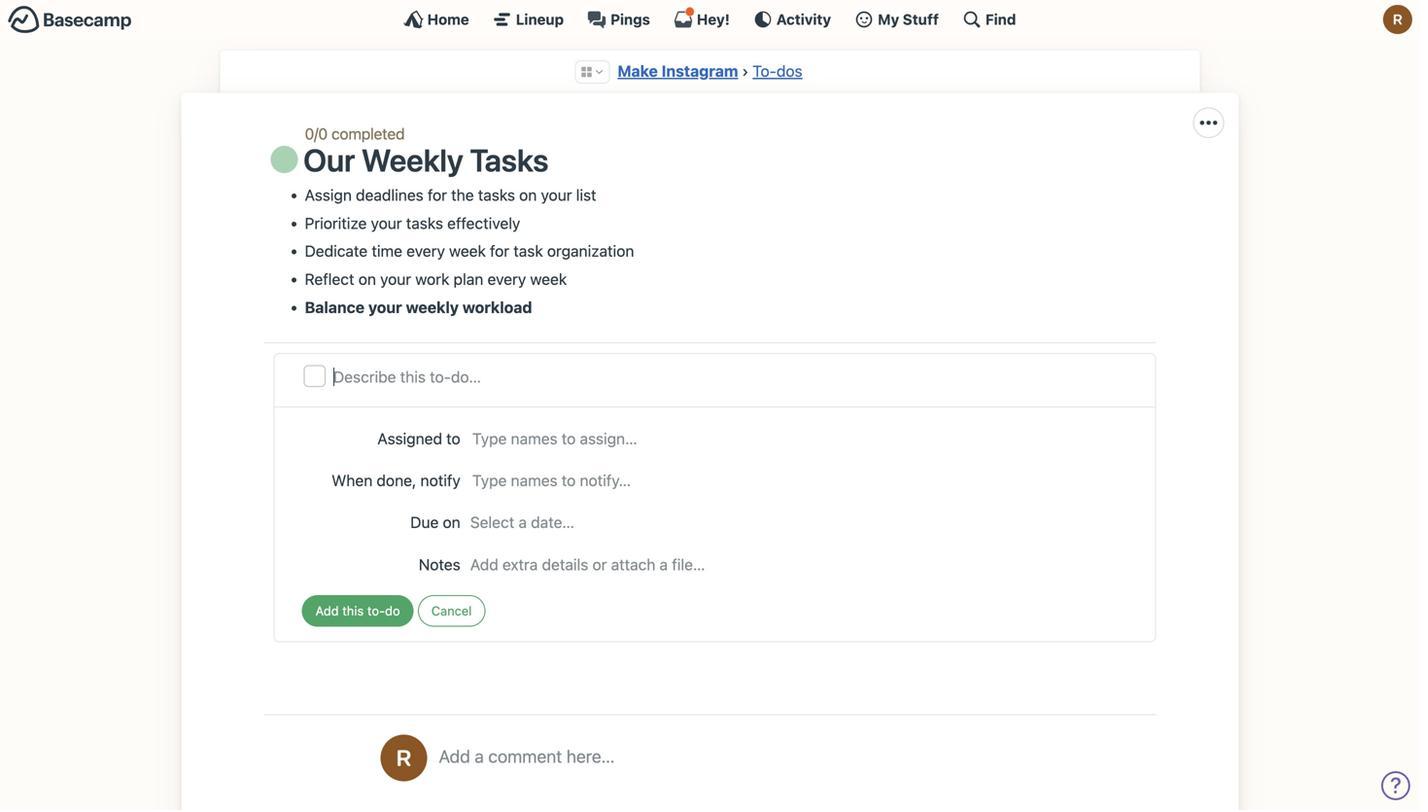 Task type: describe. For each thing, give the bounding box(es) containing it.
1 horizontal spatial week
[[530, 270, 567, 288]]

0/0 completed
[[305, 124, 405, 143]]

2 vertical spatial on
[[443, 513, 461, 532]]

cancel
[[432, 603, 472, 618]]

work
[[416, 270, 450, 288]]

task
[[514, 242, 543, 260]]

our weekly tasks
[[303, 141, 549, 178]]

cancel button
[[418, 595, 486, 627]]

when
[[332, 471, 373, 490]]

0 horizontal spatial tasks
[[406, 214, 443, 232]]

ruby image
[[1384, 5, 1413, 34]]

1 horizontal spatial every
[[488, 270, 526, 288]]

comment
[[489, 746, 562, 767]]

pings
[[611, 11, 651, 28]]

find
[[986, 11, 1017, 28]]

here…
[[567, 746, 615, 767]]

notify
[[421, 471, 461, 490]]

1 vertical spatial on
[[359, 270, 376, 288]]

1 vertical spatial for
[[490, 242, 510, 260]]

ruby image
[[381, 735, 427, 781]]

completed
[[332, 124, 405, 143]]

add
[[439, 746, 470, 767]]

lineup
[[516, 11, 564, 28]]

make
[[618, 62, 658, 80]]

notes
[[419, 555, 461, 574]]

done,
[[377, 471, 417, 490]]

list
[[576, 186, 597, 204]]

our
[[303, 141, 355, 178]]

add a comment here… button
[[439, 735, 1137, 810]]

0 vertical spatial week
[[449, 242, 486, 260]]

tasks
[[470, 141, 549, 178]]

effectively
[[448, 214, 521, 232]]

instagram
[[662, 62, 739, 80]]

the
[[451, 186, 474, 204]]

Due on text field
[[470, 511, 1129, 534]]

when done, notify
[[332, 471, 461, 490]]

find button
[[963, 10, 1017, 29]]

time
[[372, 242, 403, 260]]

deadlines
[[356, 186, 424, 204]]

your left 'list'
[[541, 186, 572, 204]]

make instagram
[[618, 62, 739, 80]]



Task type: locate. For each thing, give the bounding box(es) containing it.
week up plan
[[449, 242, 486, 260]]

week
[[449, 242, 486, 260], [530, 270, 567, 288]]

0 vertical spatial on
[[519, 186, 537, 204]]

When done, notify text field
[[470, 467, 1129, 493]]

assigned
[[378, 429, 443, 448]]

0 vertical spatial tasks
[[478, 186, 515, 204]]

on
[[519, 186, 537, 204], [359, 270, 376, 288], [443, 513, 461, 532]]

our weekly tasks link
[[303, 141, 549, 178]]

due
[[411, 513, 439, 532]]

pings button
[[587, 10, 651, 29]]

tasks
[[478, 186, 515, 204], [406, 214, 443, 232]]

hey! button
[[674, 7, 730, 29]]

hey!
[[697, 11, 730, 28]]

0/0
[[305, 124, 328, 143]]

tasks up the effectively
[[478, 186, 515, 204]]

›
[[742, 62, 749, 80]]

Assigned to text field
[[470, 425, 1129, 451]]

my stuff button
[[855, 10, 939, 29]]

lineup link
[[493, 10, 564, 29]]

0 horizontal spatial every
[[407, 242, 445, 260]]

to-dos link
[[753, 62, 803, 80]]

workload
[[463, 298, 532, 316]]

every
[[407, 242, 445, 260], [488, 270, 526, 288]]

due on
[[411, 513, 461, 532]]

0 horizontal spatial week
[[449, 242, 486, 260]]

balance
[[305, 298, 365, 316]]

assign deadlines for the tasks on your list prioritize your tasks effectively dedicate time every week for task organization reflect on your work plan every week balance your weekly workload
[[305, 186, 634, 316]]

home link
[[404, 10, 469, 29]]

add a comment here…
[[439, 746, 615, 767]]

to-
[[753, 62, 777, 80]]

my
[[878, 11, 900, 28]]

0 vertical spatial for
[[428, 186, 447, 204]]

0 vertical spatial every
[[407, 242, 445, 260]]

for left the
[[428, 186, 447, 204]]

2 horizontal spatial on
[[519, 186, 537, 204]]

stuff
[[903, 11, 939, 28]]

1 vertical spatial tasks
[[406, 214, 443, 232]]

1 vertical spatial every
[[488, 270, 526, 288]]

to
[[447, 429, 461, 448]]

None submit
[[302, 595, 414, 627]]

on down tasks
[[519, 186, 537, 204]]

main element
[[0, 0, 1421, 38]]

home
[[428, 11, 469, 28]]

on down time
[[359, 270, 376, 288]]

on right due on the left
[[443, 513, 461, 532]]

weekly
[[406, 298, 459, 316]]

my stuff
[[878, 11, 939, 28]]

0 horizontal spatial for
[[428, 186, 447, 204]]

for
[[428, 186, 447, 204], [490, 242, 510, 260]]

every up work
[[407, 242, 445, 260]]

your down time
[[380, 270, 411, 288]]

your left weekly
[[368, 298, 402, 316]]

› to-dos
[[742, 62, 803, 80]]

1 horizontal spatial for
[[490, 242, 510, 260]]

reflect
[[305, 270, 355, 288]]

To-do name text field
[[333, 365, 1142, 390]]

plan
[[454, 270, 484, 288]]

0 horizontal spatial on
[[359, 270, 376, 288]]

your
[[541, 186, 572, 204], [371, 214, 402, 232], [380, 270, 411, 288], [368, 298, 402, 316]]

your up time
[[371, 214, 402, 232]]

tasks down deadlines
[[406, 214, 443, 232]]

activity link
[[754, 10, 832, 29]]

switch accounts image
[[8, 5, 132, 35]]

a
[[475, 746, 484, 767]]

Notes text field
[[470, 553, 1129, 576]]

make instagram link
[[618, 62, 739, 80]]

weekly
[[362, 141, 464, 178]]

1 horizontal spatial on
[[443, 513, 461, 532]]

week down task
[[530, 270, 567, 288]]

organization
[[547, 242, 634, 260]]

every up workload
[[488, 270, 526, 288]]

0/0 completed link
[[305, 124, 405, 143]]

prioritize
[[305, 214, 367, 232]]

assigned to
[[378, 429, 461, 448]]

dedicate
[[305, 242, 368, 260]]

dos
[[777, 62, 803, 80]]

assign
[[305, 186, 352, 204]]

activity
[[777, 11, 832, 28]]

1 vertical spatial week
[[530, 270, 567, 288]]

1 horizontal spatial tasks
[[478, 186, 515, 204]]

for left task
[[490, 242, 510, 260]]



Task type: vqa. For each thing, say whether or not it's contained in the screenshot.
the first
no



